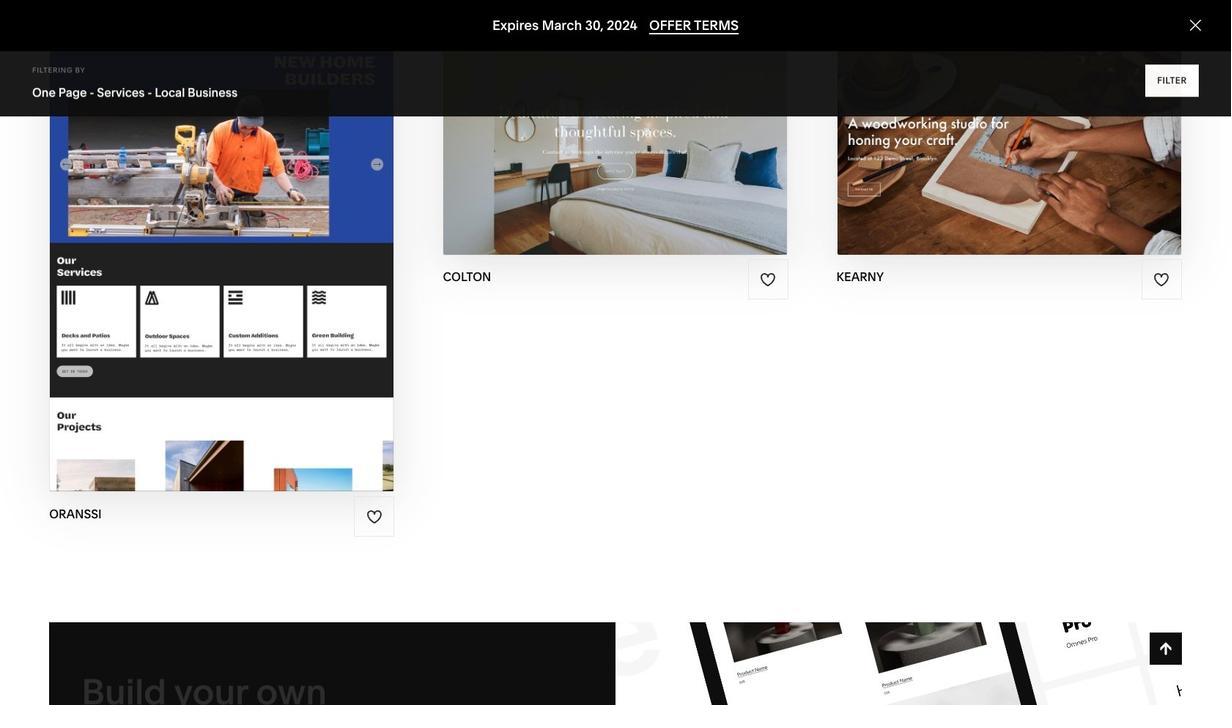 Task type: vqa. For each thing, say whether or not it's contained in the screenshot.
Back to top image
yes



Task type: describe. For each thing, give the bounding box(es) containing it.
kearny image
[[838, 34, 1182, 255]]

add kearny to your favorites list image
[[1154, 272, 1170, 288]]



Task type: locate. For each thing, give the bounding box(es) containing it.
back to top image
[[1158, 641, 1174, 658]]

preview of building your own template image
[[616, 623, 1182, 706]]

oranssi image
[[50, 34, 394, 492]]

add oranssi to your favorites list image
[[366, 509, 383, 525]]

add colton to your favorites list image
[[760, 272, 776, 288]]

colton image
[[444, 34, 788, 255]]



